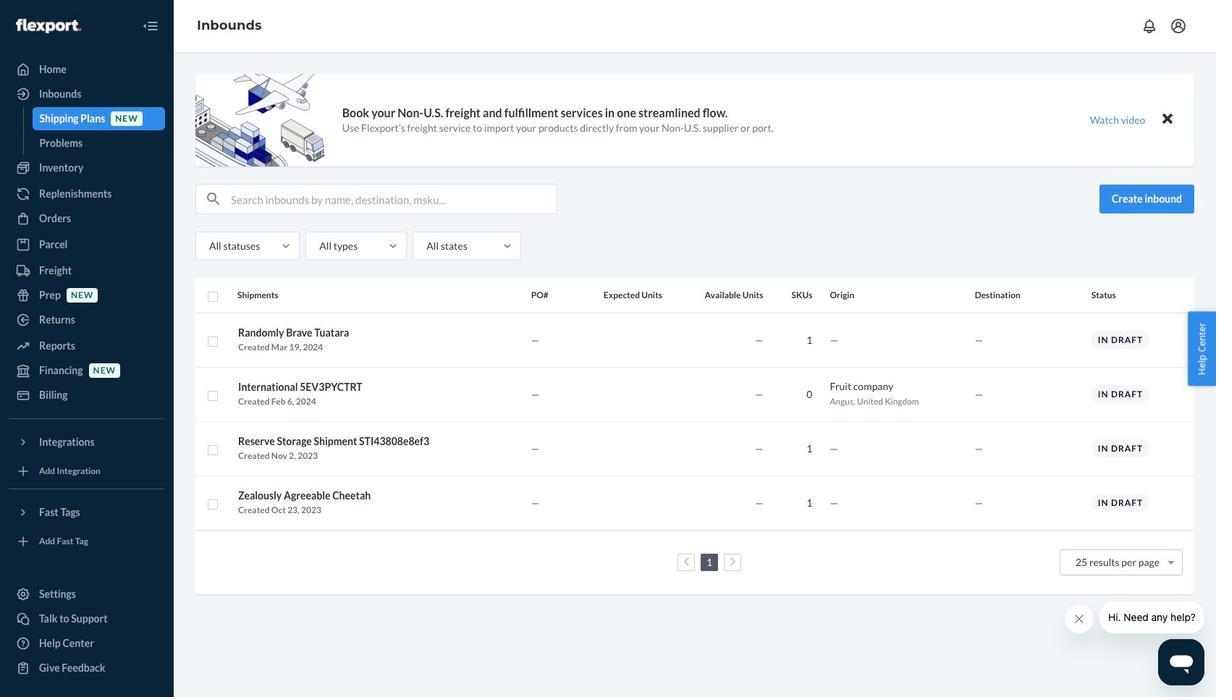 Task type: describe. For each thing, give the bounding box(es) containing it.
chevron right image
[[730, 557, 736, 567]]

chevron left image
[[683, 557, 690, 567]]

close navigation image
[[142, 17, 159, 35]]

2 square image from the top
[[207, 391, 219, 402]]

open notifications image
[[1141, 17, 1159, 35]]

flexport logo image
[[16, 19, 81, 33]]

square image
[[207, 336, 219, 348]]

3 square image from the top
[[207, 445, 219, 457]]

close image
[[1163, 110, 1173, 128]]



Task type: vqa. For each thing, say whether or not it's contained in the screenshot.
U.S. Address Only text field
no



Task type: locate. For each thing, give the bounding box(es) containing it.
open account menu image
[[1170, 17, 1188, 35]]

1 square image from the top
[[207, 291, 219, 303]]

4 square image from the top
[[207, 499, 219, 511]]

option
[[1076, 556, 1160, 568]]

Search inbounds by name, destination, msku... text field
[[231, 185, 557, 214]]

square image
[[207, 291, 219, 303], [207, 391, 219, 402], [207, 445, 219, 457], [207, 499, 219, 511]]



